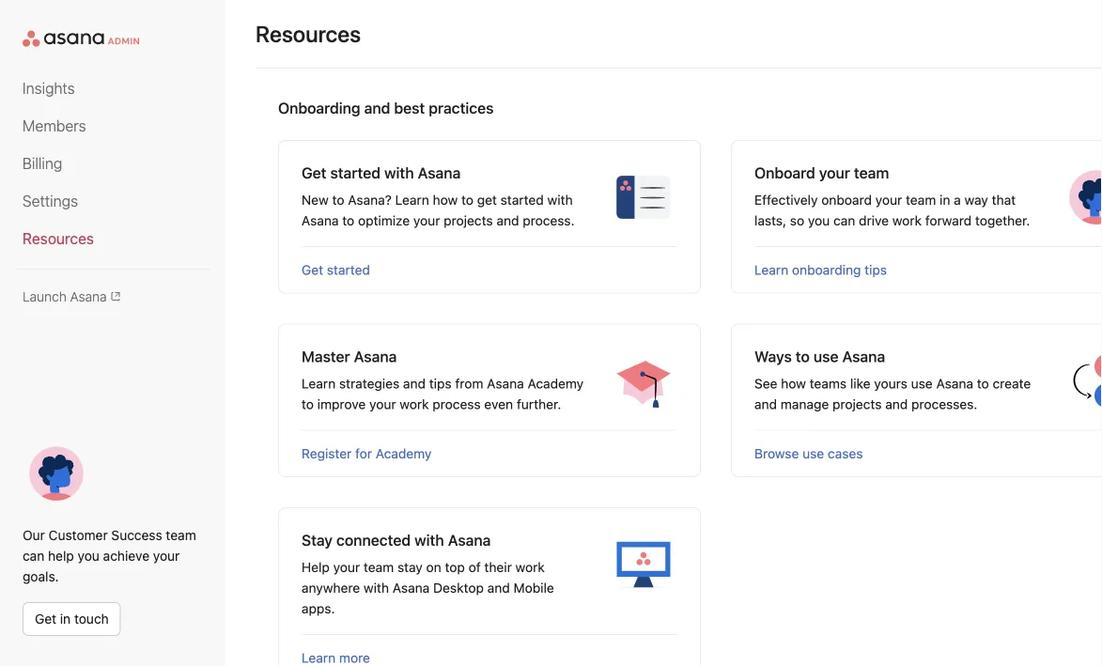 Task type: vqa. For each thing, say whether or not it's contained in the screenshot.
the middle use
yes



Task type: describe. For each thing, give the bounding box(es) containing it.
master asana
[[302, 348, 397, 366]]

to down asana?
[[342, 213, 355, 228]]

resources link
[[23, 227, 203, 250]]

1 horizontal spatial resources
[[256, 21, 361, 47]]

asana up of
[[448, 531, 491, 549]]

your inside new to asana? learn how to get started with asana to optimize your projects and process.
[[413, 213, 440, 228]]

with inside new to asana? learn how to get started with asana to optimize your projects and process.
[[548, 192, 573, 208]]

optimize
[[358, 213, 410, 228]]

get for get started
[[302, 262, 323, 278]]

team up onboard
[[854, 164, 889, 182]]

learn strategies and tips from asana academy to improve your work process even further.
[[302, 376, 584, 412]]

launch asana
[[23, 289, 107, 304]]

help your team stay on top of their work anywhere with asana desktop and mobile apps.
[[302, 560, 554, 617]]

our
[[23, 528, 45, 543]]

cases
[[828, 446, 863, 461]]

lasts,
[[755, 213, 787, 228]]

get started
[[302, 262, 370, 278]]

so
[[790, 213, 805, 228]]

projects inside new to asana? learn how to get started with asana to optimize your projects and process.
[[444, 213, 493, 228]]

processes.
[[912, 397, 978, 412]]

process.
[[523, 213, 575, 228]]

billing link
[[23, 152, 203, 175]]

on
[[426, 560, 442, 575]]

see how teams like yours use asana to create and manage projects and processes.
[[755, 376, 1031, 412]]

learn onboarding tips button
[[755, 262, 887, 278]]

learn for learn more
[[302, 650, 336, 666]]

ways
[[755, 348, 792, 366]]

register for academy button
[[302, 446, 432, 461]]

learn onboarding tips
[[755, 262, 887, 278]]

further.
[[517, 397, 561, 412]]

asana inside new to asana? learn how to get started with asana to optimize your projects and process.
[[302, 213, 339, 228]]

stay
[[302, 531, 333, 549]]

anywhere
[[302, 580, 360, 596]]

asana inside learn strategies and tips from asana academy to improve your work process even further.
[[487, 376, 524, 391]]

asana inside help your team stay on top of their work anywhere with asana desktop and mobile apps.
[[393, 580, 430, 596]]

insights
[[23, 79, 75, 97]]

learn for learn onboarding tips
[[755, 262, 789, 278]]

effectively onboard your team in a way that lasts, so you can drive work forward together.
[[755, 192, 1030, 228]]

of
[[469, 560, 481, 575]]

that
[[992, 192, 1016, 208]]

0 vertical spatial tips
[[865, 262, 887, 278]]

together.
[[976, 213, 1030, 228]]

stay connected with asana
[[302, 531, 491, 549]]

from
[[455, 376, 484, 391]]

register for academy
[[302, 446, 432, 461]]

can inside effectively onboard your team in a way that lasts, so you can drive work forward together.
[[834, 213, 856, 228]]

stay
[[398, 560, 423, 575]]

launch asana link
[[23, 289, 203, 304]]

way
[[965, 192, 989, 208]]

members
[[23, 117, 86, 135]]

teams
[[810, 376, 847, 391]]

browse use cases button
[[755, 446, 863, 461]]

insights link
[[23, 77, 203, 100]]

2 vertical spatial use
[[803, 446, 824, 461]]

use inside see how teams like yours use asana to create and manage projects and processes.
[[911, 376, 933, 391]]

and inside new to asana? learn how to get started with asana to optimize your projects and process.
[[497, 213, 519, 228]]

0 horizontal spatial academy
[[376, 446, 432, 461]]

onboard your team
[[755, 164, 889, 182]]

browse
[[755, 446, 799, 461]]

you inside effectively onboard your team in a way that lasts, so you can drive work forward together.
[[808, 213, 830, 228]]

effectively
[[755, 192, 818, 208]]

you inside our customer success team can help you achieve your goals.
[[78, 548, 100, 564]]

success
[[111, 528, 162, 543]]

members link
[[23, 115, 203, 137]]

manage
[[781, 397, 829, 412]]

best
[[394, 99, 425, 117]]

new to asana? learn how to get started with asana to optimize your projects and process.
[[302, 192, 575, 228]]

drive
[[859, 213, 889, 228]]

goals.
[[23, 569, 59, 585]]

to left the get
[[461, 192, 474, 208]]

help
[[48, 548, 74, 564]]

learn more
[[302, 650, 370, 666]]

asana right launch
[[70, 289, 107, 304]]

asana up new to asana? learn how to get started with asana to optimize your projects and process.
[[418, 164, 461, 182]]

browse use cases
[[755, 446, 863, 461]]

started for get started with asana
[[330, 164, 381, 182]]

for
[[355, 446, 372, 461]]

top
[[445, 560, 465, 575]]

your inside our customer success team can help you achieve your goals.
[[153, 548, 180, 564]]

strategies
[[339, 376, 400, 391]]

get for get started with asana
[[302, 164, 327, 182]]

and down see
[[755, 397, 777, 412]]

desktop
[[433, 580, 484, 596]]

in inside button
[[60, 611, 71, 627]]

with inside help your team stay on top of their work anywhere with asana desktop and mobile apps.
[[364, 580, 389, 596]]

create
[[993, 376, 1031, 391]]

your up onboard
[[819, 164, 850, 182]]

see
[[755, 376, 778, 391]]

work inside help your team stay on top of their work anywhere with asana desktop and mobile apps.
[[516, 560, 545, 575]]

improve
[[317, 397, 366, 412]]

onboarding and best practices
[[278, 99, 494, 117]]

your inside effectively onboard your team in a way that lasts, so you can drive work forward together.
[[876, 192, 903, 208]]

asana up the like
[[843, 348, 886, 366]]



Task type: locate. For each thing, give the bounding box(es) containing it.
their
[[484, 560, 512, 575]]

asana?
[[348, 192, 392, 208]]

use up processes.
[[911, 376, 933, 391]]

projects down the get
[[444, 213, 493, 228]]

your down success
[[153, 548, 180, 564]]

0 horizontal spatial work
[[400, 397, 429, 412]]

0 horizontal spatial tips
[[429, 376, 452, 391]]

0 horizontal spatial you
[[78, 548, 100, 564]]

1 horizontal spatial can
[[834, 213, 856, 228]]

started inside new to asana? learn how to get started with asana to optimize your projects and process.
[[501, 192, 544, 208]]

team down connected
[[364, 560, 394, 575]]

2 vertical spatial get
[[35, 611, 56, 627]]

mobile
[[514, 580, 554, 596]]

to right new
[[332, 192, 344, 208]]

and left best
[[364, 99, 390, 117]]

1 horizontal spatial you
[[808, 213, 830, 228]]

process
[[433, 397, 481, 412]]

ways to use asana
[[755, 348, 886, 366]]

1 horizontal spatial how
[[781, 376, 806, 391]]

started down optimize
[[327, 262, 370, 278]]

our customer success team can help you achieve your goals.
[[23, 528, 196, 585]]

with
[[384, 164, 414, 182], [548, 192, 573, 208], [415, 531, 444, 549], [364, 580, 389, 596]]

like
[[850, 376, 871, 391]]

in
[[940, 192, 951, 208], [60, 611, 71, 627]]

with up process.
[[548, 192, 573, 208]]

learn up optimize
[[395, 192, 429, 208]]

your inside learn strategies and tips from asana academy to improve your work process even further.
[[369, 397, 396, 412]]

you right so
[[808, 213, 830, 228]]

get
[[302, 164, 327, 182], [302, 262, 323, 278], [35, 611, 56, 627]]

0 vertical spatial started
[[330, 164, 381, 182]]

in left touch on the left bottom
[[60, 611, 71, 627]]

even
[[484, 397, 513, 412]]

1 vertical spatial get
[[302, 262, 323, 278]]

tips inside learn strategies and tips from asana academy to improve your work process even further.
[[429, 376, 452, 391]]

connected
[[337, 531, 411, 549]]

how inside new to asana? learn how to get started with asana to optimize your projects and process.
[[433, 192, 458, 208]]

started for get started
[[327, 262, 370, 278]]

achieve
[[103, 548, 149, 564]]

0 horizontal spatial resources
[[23, 230, 94, 248]]

can
[[834, 213, 856, 228], [23, 548, 44, 564]]

asana inside see how teams like yours use asana to create and manage projects and processes.
[[937, 376, 974, 391]]

apps.
[[302, 601, 335, 617]]

your right optimize
[[413, 213, 440, 228]]

academy right 'for'
[[376, 446, 432, 461]]

learn
[[395, 192, 429, 208], [755, 262, 789, 278], [302, 376, 336, 391], [302, 650, 336, 666]]

learn more button
[[302, 650, 370, 666]]

1 vertical spatial use
[[911, 376, 933, 391]]

1 vertical spatial how
[[781, 376, 806, 391]]

forward
[[926, 213, 972, 228]]

your
[[819, 164, 850, 182], [876, 192, 903, 208], [413, 213, 440, 228], [369, 397, 396, 412], [153, 548, 180, 564], [333, 560, 360, 575]]

academy inside learn strategies and tips from asana academy to improve your work process even further.
[[528, 376, 584, 391]]

settings
[[23, 192, 78, 210]]

0 vertical spatial how
[[433, 192, 458, 208]]

to left create
[[977, 376, 989, 391]]

2 vertical spatial work
[[516, 560, 545, 575]]

how up manage
[[781, 376, 806, 391]]

get started button
[[302, 262, 370, 278]]

asana down new
[[302, 213, 339, 228]]

and down their
[[488, 580, 510, 596]]

0 horizontal spatial in
[[60, 611, 71, 627]]

1 vertical spatial you
[[78, 548, 100, 564]]

1 vertical spatial tips
[[429, 376, 452, 391]]

0 horizontal spatial how
[[433, 192, 458, 208]]

use left cases
[[803, 446, 824, 461]]

and inside help your team stay on top of their work anywhere with asana desktop and mobile apps.
[[488, 580, 510, 596]]

get up new
[[302, 164, 327, 182]]

tips right onboarding
[[865, 262, 887, 278]]

projects down the like
[[833, 397, 882, 412]]

in left 'a'
[[940, 192, 951, 208]]

tips
[[865, 262, 887, 278], [429, 376, 452, 391]]

0 vertical spatial use
[[814, 348, 839, 366]]

learn for learn strategies and tips from asana academy to improve your work process even further.
[[302, 376, 336, 391]]

learn inside learn strategies and tips from asana academy to improve your work process even further.
[[302, 376, 336, 391]]

onboard
[[755, 164, 816, 182]]

resources down settings
[[23, 230, 94, 248]]

1 vertical spatial started
[[501, 192, 544, 208]]

to inside learn strategies and tips from asana academy to improve your work process even further.
[[302, 397, 314, 412]]

get
[[477, 192, 497, 208]]

to right ways on the bottom right
[[796, 348, 810, 366]]

2 horizontal spatial work
[[893, 213, 922, 228]]

0 vertical spatial you
[[808, 213, 830, 228]]

to left improve
[[302, 397, 314, 412]]

get in touch
[[35, 611, 109, 627]]

learn down lasts,
[[755, 262, 789, 278]]

get down new
[[302, 262, 323, 278]]

how inside see how teams like yours use asana to create and manage projects and processes.
[[781, 376, 806, 391]]

onboarding
[[792, 262, 861, 278]]

1 vertical spatial work
[[400, 397, 429, 412]]

learn left more
[[302, 650, 336, 666]]

asana up processes.
[[937, 376, 974, 391]]

asana up "strategies"
[[354, 348, 397, 366]]

team inside our customer success team can help you achieve your goals.
[[166, 528, 196, 543]]

1 horizontal spatial academy
[[528, 376, 584, 391]]

more
[[339, 650, 370, 666]]

team right success
[[166, 528, 196, 543]]

resources
[[256, 21, 361, 47], [23, 230, 94, 248]]

tips up process in the left of the page
[[429, 376, 452, 391]]

team up forward
[[906, 192, 936, 208]]

in inside effectively onboard your team in a way that lasts, so you can drive work forward together.
[[940, 192, 951, 208]]

get started with asana
[[302, 164, 461, 182]]

touch
[[74, 611, 109, 627]]

how
[[433, 192, 458, 208], [781, 376, 806, 391]]

and inside learn strategies and tips from asana academy to improve your work process even further.
[[403, 376, 426, 391]]

and right "strategies"
[[403, 376, 426, 391]]

get down goals.
[[35, 611, 56, 627]]

0 vertical spatial get
[[302, 164, 327, 182]]

launch
[[23, 289, 67, 304]]

projects
[[444, 213, 493, 228], [833, 397, 882, 412]]

billing
[[23, 155, 62, 172]]

0 vertical spatial work
[[893, 213, 922, 228]]

0 vertical spatial projects
[[444, 213, 493, 228]]

resources up onboarding
[[256, 21, 361, 47]]

0 vertical spatial academy
[[528, 376, 584, 391]]

and down yours
[[886, 397, 908, 412]]

asana up even
[[487, 376, 524, 391]]

register
[[302, 446, 352, 461]]

learn inside new to asana? learn how to get started with asana to optimize your projects and process.
[[395, 192, 429, 208]]

your up drive
[[876, 192, 903, 208]]

1 vertical spatial projects
[[833, 397, 882, 412]]

how left the get
[[433, 192, 458, 208]]

learn down master
[[302, 376, 336, 391]]

0 horizontal spatial can
[[23, 548, 44, 564]]

1 vertical spatial resources
[[23, 230, 94, 248]]

academy
[[528, 376, 584, 391], [376, 446, 432, 461]]

with up on
[[415, 531, 444, 549]]

work inside learn strategies and tips from asana academy to improve your work process even further.
[[400, 397, 429, 412]]

can inside our customer success team can help you achieve your goals.
[[23, 548, 44, 564]]

and down the get
[[497, 213, 519, 228]]

team
[[854, 164, 889, 182], [906, 192, 936, 208], [166, 528, 196, 543], [364, 560, 394, 575]]

asana down stay
[[393, 580, 430, 596]]

0 vertical spatial resources
[[256, 21, 361, 47]]

onboard
[[822, 192, 872, 208]]

get in touch button
[[23, 602, 121, 636]]

1 vertical spatial can
[[23, 548, 44, 564]]

projects inside see how teams like yours use asana to create and manage projects and processes.
[[833, 397, 882, 412]]

your inside help your team stay on top of their work anywhere with asana desktop and mobile apps.
[[333, 560, 360, 575]]

your down "strategies"
[[369, 397, 396, 412]]

to inside see how teams like yours use asana to create and manage projects and processes.
[[977, 376, 989, 391]]

with up asana?
[[384, 164, 414, 182]]

master
[[302, 348, 350, 366]]

0 vertical spatial in
[[940, 192, 951, 208]]

to
[[332, 192, 344, 208], [461, 192, 474, 208], [342, 213, 355, 228], [796, 348, 810, 366], [977, 376, 989, 391], [302, 397, 314, 412]]

asana
[[418, 164, 461, 182], [302, 213, 339, 228], [70, 289, 107, 304], [354, 348, 397, 366], [843, 348, 886, 366], [487, 376, 524, 391], [937, 376, 974, 391], [448, 531, 491, 549], [393, 580, 430, 596]]

yours
[[874, 376, 908, 391]]

onboarding
[[278, 99, 361, 117]]

1 vertical spatial academy
[[376, 446, 432, 461]]

work up 'mobile'
[[516, 560, 545, 575]]

work right drive
[[893, 213, 922, 228]]

new
[[302, 192, 329, 208]]

a
[[954, 192, 961, 208]]

1 horizontal spatial work
[[516, 560, 545, 575]]

use up teams at the bottom of the page
[[814, 348, 839, 366]]

1 horizontal spatial projects
[[833, 397, 882, 412]]

0 vertical spatial can
[[834, 213, 856, 228]]

started up asana?
[[330, 164, 381, 182]]

get inside button
[[35, 611, 56, 627]]

help
[[302, 560, 330, 575]]

team inside effectively onboard your team in a way that lasts, so you can drive work forward together.
[[906, 192, 936, 208]]

settings link
[[23, 190, 203, 212]]

1 vertical spatial in
[[60, 611, 71, 627]]

you
[[808, 213, 830, 228], [78, 548, 100, 564]]

your up anywhere
[[333, 560, 360, 575]]

1 horizontal spatial in
[[940, 192, 951, 208]]

get for get in touch
[[35, 611, 56, 627]]

customer
[[49, 528, 108, 543]]

academy up further.
[[528, 376, 584, 391]]

you down "customer"
[[78, 548, 100, 564]]

1 horizontal spatial tips
[[865, 262, 887, 278]]

can down onboard
[[834, 213, 856, 228]]

can down our
[[23, 548, 44, 564]]

team inside help your team stay on top of their work anywhere with asana desktop and mobile apps.
[[364, 560, 394, 575]]

work inside effectively onboard your team in a way that lasts, so you can drive work forward together.
[[893, 213, 922, 228]]

with right anywhere
[[364, 580, 389, 596]]

2 vertical spatial started
[[327, 262, 370, 278]]

practices
[[429, 99, 494, 117]]

work left process in the left of the page
[[400, 397, 429, 412]]

started up process.
[[501, 192, 544, 208]]

0 horizontal spatial projects
[[444, 213, 493, 228]]



